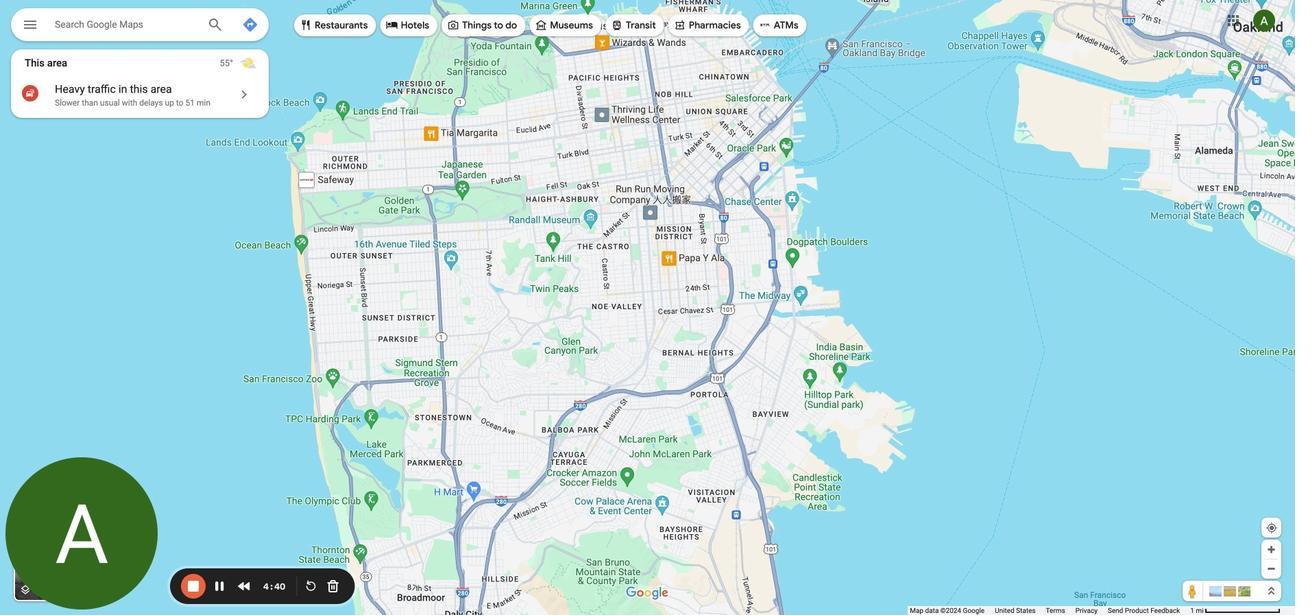 Task type: vqa. For each thing, say whether or not it's contained in the screenshot.
Docs Template Gallery link
no



Task type: locate. For each thing, give the bounding box(es) containing it.
None search field
[[11, 8, 269, 45]]

None field
[[55, 16, 196, 32]]

none search field inside the google maps element
[[11, 8, 269, 45]]

google account: augustus odena  
(augustus@adept.ai) image
[[1253, 10, 1275, 32]]

this area region
[[11, 49, 269, 118]]

none field inside search google maps field
[[55, 16, 196, 32]]



Task type: describe. For each thing, give the bounding box(es) containing it.
zoom out image
[[1266, 564, 1277, 574]]

zoom in image
[[1266, 544, 1277, 555]]

Search Google Maps field
[[11, 8, 269, 45]]

show your location image
[[1266, 522, 1278, 534]]

partly cloudy image
[[240, 55, 256, 71]]

show street view coverage image
[[1183, 581, 1203, 601]]

google maps element
[[0, 0, 1295, 615]]



